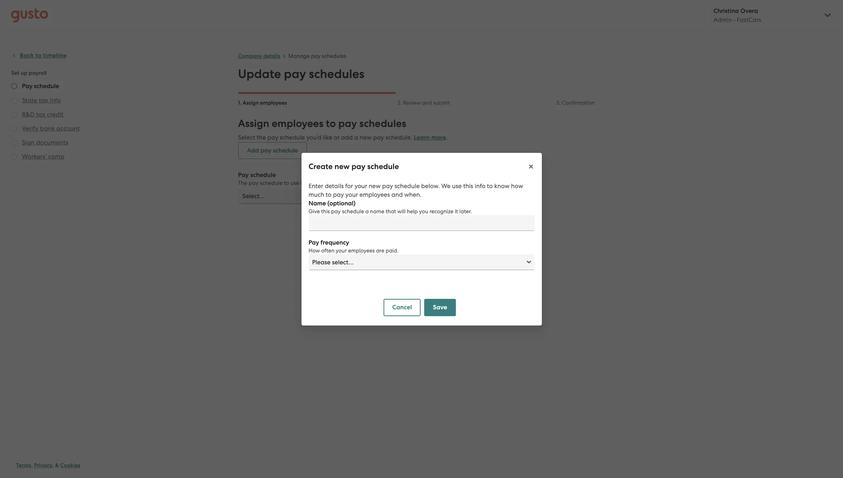 Task type: vqa. For each thing, say whether or not it's contained in the screenshot.
location
no



Task type: locate. For each thing, give the bounding box(es) containing it.
0 vertical spatial your
[[355, 182, 367, 189]]

employees left are
[[348, 247, 375, 254]]

create new pay schedule
[[309, 162, 399, 171]]

0 vertical spatial and
[[422, 100, 432, 106]]

your up (optional)
[[345, 191, 358, 198]]

home image
[[11, 8, 48, 22]]

details inside enter details for your new pay schedule below. we use this info to know how much to pay your employees and when.
[[325, 182, 344, 189]]

1 horizontal spatial use
[[452, 182, 462, 189]]

for up (optional)
[[345, 182, 353, 189]]

pay inside pay frequency how often your employees are paid.
[[309, 239, 319, 246]]

use inside enter details for your new pay schedule below. we use this info to know how much to pay your employees and when.
[[452, 182, 462, 189]]

schedules
[[322, 53, 346, 59], [309, 67, 365, 81], [359, 117, 406, 130]]

,
[[31, 462, 33, 469], [52, 462, 54, 469]]

select the pay schedule you'd like or add a new pay schedule. learn more .
[[238, 134, 448, 141]]

like
[[323, 134, 332, 141]]

a left name
[[365, 208, 369, 215]]

1 vertical spatial your
[[345, 191, 358, 198]]

pay right manage
[[311, 53, 321, 59]]

for
[[301, 180, 308, 186], [345, 182, 353, 189]]

a inside name (optional) give this pay schedule a name that will help you recognize it later.
[[365, 208, 369, 215]]

pay right add
[[260, 147, 271, 154]]

schedule down (optional)
[[342, 208, 364, 215]]

pay up name (optional) give this pay schedule a name that will help you recognize it later.
[[382, 182, 393, 189]]

assign for assign employees
[[243, 100, 259, 106]]

1 vertical spatial this
[[321, 208, 330, 215]]

continue
[[367, 231, 393, 238]]

and
[[422, 100, 432, 106], [392, 191, 403, 198]]

or
[[334, 134, 340, 141]]

terms
[[16, 462, 31, 469]]

schedule up when.
[[395, 182, 420, 189]]

assign for assign employees to pay schedules
[[238, 117, 269, 130]]

you'd
[[306, 134, 321, 141]]

are
[[376, 247, 384, 254]]

0 horizontal spatial for
[[301, 180, 308, 186]]

0 horizontal spatial pay
[[238, 171, 249, 179]]

pay inside name (optional) give this pay schedule a name that will help you recognize it later.
[[331, 208, 341, 215]]

employees
[[260, 100, 287, 106], [272, 117, 324, 130], [317, 180, 344, 186], [360, 191, 390, 198], [348, 247, 375, 254]]

dialog main content element
[[301, 177, 542, 326]]

schedules down manage pay schedules
[[309, 67, 365, 81]]

pay right "the"
[[249, 180, 259, 186]]

a
[[354, 134, 358, 141], [365, 208, 369, 215]]

and left submit
[[422, 100, 432, 106]]

schedule.
[[386, 134, 412, 141]]

1 vertical spatial pay
[[309, 239, 319, 246]]

schedule down schedule.
[[367, 162, 399, 171]]

for inside pay schedule the pay schedule to use for all employees
[[301, 180, 308, 186]]

assign up select
[[238, 117, 269, 130]]

it
[[455, 208, 458, 215]]

1 horizontal spatial for
[[345, 182, 353, 189]]

a right the add
[[354, 134, 358, 141]]

0 horizontal spatial and
[[392, 191, 403, 198]]

details for enter
[[325, 182, 344, 189]]

0 vertical spatial a
[[354, 134, 358, 141]]

how
[[511, 182, 523, 189]]

2 vertical spatial your
[[336, 247, 347, 254]]

this inside name (optional) give this pay schedule a name that will help you recognize it later.
[[321, 208, 330, 215]]

&
[[55, 462, 59, 469]]

this right give
[[321, 208, 330, 215]]

0 horizontal spatial details
[[263, 53, 280, 59]]

1 vertical spatial assign
[[238, 117, 269, 130]]

schedule left you'd
[[280, 134, 305, 141]]

1 horizontal spatial details
[[325, 182, 344, 189]]

pay
[[311, 53, 321, 59], [284, 67, 306, 81], [338, 117, 357, 130], [267, 134, 278, 141], [373, 134, 384, 141], [260, 147, 271, 154], [352, 162, 365, 171], [249, 180, 259, 186], [382, 182, 393, 189], [333, 191, 344, 198], [331, 208, 341, 215]]

know
[[494, 182, 510, 189]]

new right create
[[335, 162, 350, 171]]

your inside pay frequency how often your employees are paid.
[[336, 247, 347, 254]]

details for company
[[263, 53, 280, 59]]

pay up "the"
[[238, 171, 249, 179]]

your down "create new pay schedule"
[[355, 182, 367, 189]]

to left all
[[284, 180, 289, 186]]

we
[[441, 182, 451, 189]]

pay frequency how often your employees are paid.
[[309, 239, 399, 254]]

1 vertical spatial schedules
[[309, 67, 365, 81]]

0 vertical spatial schedules
[[322, 53, 346, 59]]

to right much
[[326, 191, 332, 198]]

0 vertical spatial new
[[360, 134, 372, 141]]

paid.
[[386, 247, 399, 254]]

1 horizontal spatial pay
[[309, 239, 319, 246]]

1 horizontal spatial a
[[365, 208, 369, 215]]

this
[[463, 182, 473, 189], [321, 208, 330, 215]]

enter
[[309, 182, 323, 189]]

cancel
[[392, 304, 412, 311]]

this inside enter details for your new pay schedule below. we use this info to know how much to pay your employees and when.
[[463, 182, 473, 189]]

account menu element
[[704, 0, 832, 31]]

details up update
[[263, 53, 280, 59]]

save button
[[424, 299, 456, 316]]

0 horizontal spatial this
[[321, 208, 330, 215]]

, left privacy
[[31, 462, 33, 469]]

pay down (optional)
[[331, 208, 341, 215]]

schedule
[[280, 134, 305, 141], [273, 147, 298, 154], [367, 162, 399, 171], [250, 171, 276, 179], [260, 180, 283, 186], [395, 182, 420, 189], [342, 208, 364, 215]]

that
[[386, 208, 396, 215]]

schedules up schedule.
[[359, 117, 406, 130]]

company details
[[238, 53, 280, 59]]

company details link
[[238, 53, 280, 59]]

this left info
[[463, 182, 473, 189]]

enter details for your new pay schedule below. we use this info to know how much to pay your employees and when.
[[309, 182, 523, 198]]

1 , from the left
[[31, 462, 33, 469]]

your
[[355, 182, 367, 189], [345, 191, 358, 198], [336, 247, 347, 254]]

employees up much
[[317, 180, 344, 186]]

1 horizontal spatial this
[[463, 182, 473, 189]]

will
[[397, 208, 406, 215]]

schedules right manage
[[322, 53, 346, 59]]

learn more link
[[414, 134, 446, 141]]

(optional)
[[327, 200, 356, 207]]

use
[[291, 180, 299, 186], [452, 182, 462, 189]]

pay
[[238, 171, 249, 179], [309, 239, 319, 246]]

back
[[332, 231, 345, 238]]

terms link
[[16, 462, 31, 469]]

to
[[326, 117, 336, 130], [284, 180, 289, 186], [487, 182, 493, 189], [326, 191, 332, 198]]

new
[[360, 134, 372, 141], [335, 162, 350, 171], [369, 182, 381, 189]]

pay up how
[[309, 239, 319, 246]]

use right we
[[452, 182, 462, 189]]

0 vertical spatial details
[[263, 53, 280, 59]]

schedule inside name (optional) give this pay schedule a name that will help you recognize it later.
[[342, 208, 364, 215]]

0 vertical spatial this
[[463, 182, 473, 189]]

schedule up pay schedule the pay schedule to use for all employees
[[273, 147, 298, 154]]

select
[[238, 134, 255, 141]]

update pay schedules
[[238, 67, 365, 81]]

assign down update
[[243, 100, 259, 106]]

assign
[[243, 100, 259, 106], [238, 117, 269, 130]]

0 horizontal spatial use
[[291, 180, 299, 186]]

new inside enter details for your new pay schedule below. we use this info to know how much to pay your employees and when.
[[369, 182, 381, 189]]

schedules for manage pay schedules
[[322, 53, 346, 59]]

pay schedule the pay schedule to use for all employees
[[238, 171, 344, 186]]

add
[[341, 134, 353, 141]]

1 vertical spatial new
[[335, 162, 350, 171]]

0 vertical spatial assign
[[243, 100, 259, 106]]

, left the "&"
[[52, 462, 54, 469]]

2 vertical spatial new
[[369, 182, 381, 189]]

1 horizontal spatial ,
[[52, 462, 54, 469]]

submit
[[433, 100, 450, 106]]

0 horizontal spatial ,
[[31, 462, 33, 469]]

1 vertical spatial details
[[325, 182, 344, 189]]

for left all
[[301, 180, 308, 186]]

new right the add
[[360, 134, 372, 141]]

to inside pay schedule the pay schedule to use for all employees
[[284, 180, 289, 186]]

0 vertical spatial pay
[[238, 171, 249, 179]]

use left all
[[291, 180, 299, 186]]

the
[[257, 134, 266, 141]]

details
[[263, 53, 280, 59], [325, 182, 344, 189]]

and up name (optional) give this pay schedule a name that will help you recognize it later.
[[392, 191, 403, 198]]

add pay schedule button
[[238, 142, 307, 159]]

1 vertical spatial and
[[392, 191, 403, 198]]

new up name
[[369, 182, 381, 189]]

continue button
[[358, 226, 402, 243]]

you
[[419, 208, 428, 215]]

0 horizontal spatial a
[[354, 134, 358, 141]]

details right enter in the top of the page
[[325, 182, 344, 189]]

1 vertical spatial a
[[365, 208, 369, 215]]

pay inside pay schedule the pay schedule to use for all employees
[[238, 171, 249, 179]]

employees up name
[[360, 191, 390, 198]]

your down frequency
[[336, 247, 347, 254]]



Task type: describe. For each thing, give the bounding box(es) containing it.
back button
[[323, 226, 354, 243]]

pay down manage
[[284, 67, 306, 81]]

below.
[[421, 182, 440, 189]]

employees inside pay frequency how often your employees are paid.
[[348, 247, 375, 254]]

pay up (optional)
[[333, 191, 344, 198]]

2 , from the left
[[52, 462, 54, 469]]

manage
[[288, 53, 310, 59]]

employees inside pay schedule the pay schedule to use for all employees
[[317, 180, 344, 186]]

give
[[309, 208, 320, 215]]

confirmation
[[562, 100, 595, 106]]

info
[[475, 182, 486, 189]]

review and submit
[[403, 100, 450, 106]]

employees down update
[[260, 100, 287, 106]]

review
[[403, 100, 421, 106]]

name
[[309, 200, 326, 207]]

pay up the add
[[338, 117, 357, 130]]

pay left schedule.
[[373, 134, 384, 141]]

all
[[309, 180, 315, 186]]

schedule inside enter details for your new pay schedule below. we use this info to know how much to pay your employees and when.
[[395, 182, 420, 189]]

cookies button
[[60, 461, 80, 470]]

new inside 'select the pay schedule you'd like or add a new pay schedule. learn more .'
[[360, 134, 372, 141]]

recognize
[[430, 208, 454, 215]]

pay inside add pay schedule button
[[260, 147, 271, 154]]

use inside pay schedule the pay schedule to use for all employees
[[291, 180, 299, 186]]

pay right the the
[[267, 134, 278, 141]]

schedule inside 'select the pay schedule you'd like or add a new pay schedule. learn more .'
[[280, 134, 305, 141]]

when.
[[404, 191, 422, 198]]

assign employees
[[243, 100, 287, 106]]

.
[[446, 134, 448, 141]]

how
[[309, 247, 320, 254]]

privacy link
[[34, 462, 52, 469]]

to up "like"
[[326, 117, 336, 130]]

a inside 'select the pay schedule you'd like or add a new pay schedule. learn more .'
[[354, 134, 358, 141]]

create new pay schedule dialog
[[301, 153, 542, 326]]

the
[[238, 180, 247, 186]]

update
[[238, 67, 281, 81]]

company
[[238, 53, 262, 59]]

1 horizontal spatial and
[[422, 100, 432, 106]]

2 vertical spatial schedules
[[359, 117, 406, 130]]

manage pay schedules
[[288, 53, 346, 59]]

cookies
[[60, 462, 80, 469]]

create
[[309, 162, 333, 171]]

schedule right "the"
[[260, 180, 283, 186]]

schedule down add pay schedule button
[[250, 171, 276, 179]]

learn
[[414, 134, 430, 141]]

schedules for update pay schedules
[[309, 67, 365, 81]]

name (optional) give this pay schedule a name that will help you recognize it later.
[[309, 200, 472, 215]]

pay for pay schedule
[[238, 171, 249, 179]]

frequency
[[321, 239, 349, 246]]

help
[[407, 208, 418, 215]]

name
[[370, 208, 384, 215]]

pay down the add
[[352, 162, 365, 171]]

cancel button
[[384, 299, 421, 316]]

pay inside pay schedule the pay schedule to use for all employees
[[249, 180, 259, 186]]

assign employees to pay schedules
[[238, 117, 406, 130]]

employees inside enter details for your new pay schedule below. we use this info to know how much to pay your employees and when.
[[360, 191, 390, 198]]

save
[[433, 304, 447, 311]]

privacy
[[34, 462, 52, 469]]

pay for pay frequency
[[309, 239, 319, 246]]

often
[[321, 247, 335, 254]]

more
[[431, 134, 446, 141]]

add pay schedule
[[247, 147, 298, 154]]

to right info
[[487, 182, 493, 189]]

later.
[[459, 208, 472, 215]]

Name (optional) text field
[[309, 215, 535, 231]]

terms , privacy , & cookies
[[16, 462, 80, 469]]

schedule inside button
[[273, 147, 298, 154]]

much
[[309, 191, 324, 198]]

for inside enter details for your new pay schedule below. we use this info to know how much to pay your employees and when.
[[345, 182, 353, 189]]

and inside enter details for your new pay schedule below. we use this info to know how much to pay your employees and when.
[[392, 191, 403, 198]]

employees up you'd
[[272, 117, 324, 130]]

add
[[247, 147, 259, 154]]



